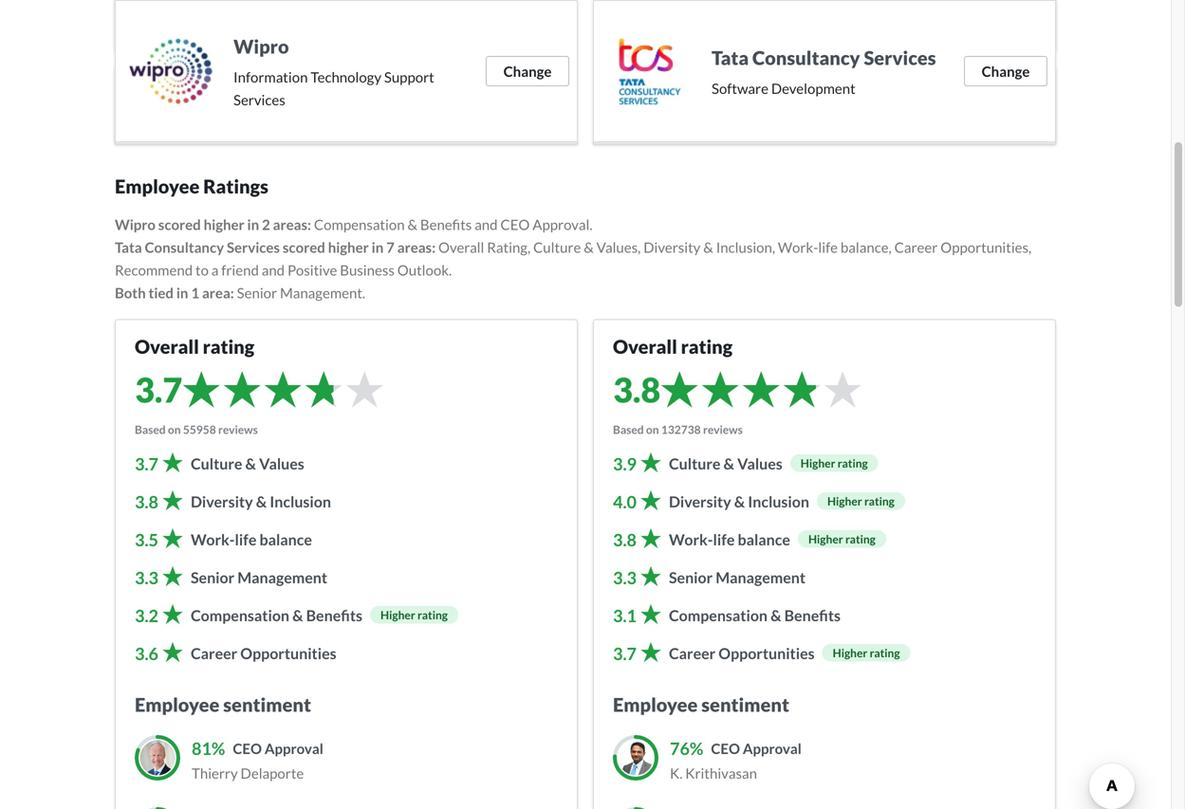 Task type: locate. For each thing, give the bounding box(es) containing it.
ceo for 3.8 ★ ★ ★ ★ ★
[[711, 741, 741, 758]]

1 on from the left
[[168, 423, 181, 437]]

work- right inclusion, on the top of the page
[[779, 239, 819, 256]]

2 / from the left
[[987, 86, 993, 103]]

tata
[[712, 47, 749, 69], [115, 239, 142, 256]]

0 horizontal spatial opportunities
[[241, 645, 337, 663]]

3.8 ★ ★ ★ ★ ★
[[613, 366, 865, 412]]

0 horizontal spatial ceo
[[233, 741, 262, 758]]

compensation up 3.6 ★ career opportunities on the bottom left
[[191, 607, 290, 625]]

information technology support services
[[234, 68, 435, 108]]

reviews up 3.9 ★ culture & values
[[704, 423, 743, 437]]

2 vertical spatial in
[[176, 284, 188, 301]]

reviews up 3.7 ★ culture & values
[[218, 423, 258, 437]]

culture down 55958
[[191, 455, 243, 473]]

3.8 inside 3.8 ★ ★ ★ ★ ★
[[613, 369, 661, 410]]

3.8 up "based on 132738 reviews" at the right
[[613, 369, 661, 410]]

overall rating down 1
[[135, 336, 255, 358]]

higher for 3.8
[[809, 533, 844, 546]]

2 balance from the left
[[738, 531, 791, 549]]

81%
[[192, 739, 225, 760]]

0 vertical spatial and
[[475, 216, 498, 233]]

3.1
[[613, 606, 637, 627]]

approval inside 76% ceo approval k. krithivasan
[[743, 741, 802, 758]]

1 vertical spatial tata
[[115, 239, 142, 256]]

management up 3.1 ★ compensation & benefits
[[716, 569, 806, 587]]

$98,778 / yr total
[[453, 86, 562, 103]]

work- down 4.0 ★ diversity & inclusion
[[669, 531, 714, 549]]

1 horizontal spatial higher
[[328, 239, 369, 256]]

career for 3.6
[[191, 645, 238, 663]]

tata consultancy services link
[[712, 43, 937, 73]]

work- down 3.8 ★ diversity & inclusion
[[191, 531, 235, 549]]

2 horizontal spatial life
[[819, 239, 838, 256]]

inclusion
[[270, 493, 331, 511], [748, 493, 810, 511]]

2 3.3 from the left
[[613, 568, 637, 589]]

0 horizontal spatial total
[[533, 86, 562, 103]]

compensation up 3.7 ★ career opportunities
[[669, 607, 768, 625]]

0 horizontal spatial management
[[238, 569, 328, 587]]

0 horizontal spatial benefits
[[306, 607, 363, 625]]

balance down 3.8 ★ diversity & inclusion
[[260, 531, 312, 549]]

change button for tata consultancy services
[[965, 56, 1048, 86]]

compensation
[[314, 216, 405, 233], [191, 607, 290, 625], [669, 607, 768, 625]]

1 horizontal spatial overall
[[439, 239, 485, 256]]

1 vertical spatial services
[[234, 91, 286, 108]]

& for 4.0
[[735, 493, 746, 511]]

1 balance from the left
[[260, 531, 312, 549]]

1 horizontal spatial culture
[[534, 239, 581, 256]]

1 horizontal spatial on
[[647, 423, 659, 437]]

career
[[895, 239, 938, 256], [191, 645, 238, 663], [669, 645, 716, 663]]

rating for 3.7
[[870, 647, 901, 660]]

tata for tata consultancy services
[[712, 47, 749, 69]]

0 horizontal spatial inclusion
[[270, 493, 331, 511]]

&
[[408, 216, 418, 233], [584, 239, 594, 256], [704, 239, 714, 256], [245, 455, 256, 473], [724, 455, 735, 473], [256, 493, 267, 511], [735, 493, 746, 511], [293, 607, 303, 625], [771, 607, 782, 625]]

3.7 ★ culture & values
[[135, 450, 305, 475]]

& up 4.0 ★ diversity & inclusion
[[724, 455, 735, 473]]

higher
[[204, 216, 245, 233], [328, 239, 369, 256]]

opportunities inside 3.6 ★ career opportunities
[[241, 645, 337, 663]]

0 vertical spatial in
[[247, 216, 259, 233]]

areas: up outlook.
[[398, 239, 436, 256]]

2 vertical spatial services
[[227, 239, 280, 256]]

0 horizontal spatial employee sentiment
[[135, 694, 311, 717]]

work- inside 3.8 ★ work-life balance
[[669, 531, 714, 549]]

3.3 ★ senior management for 3.7 ★ ★ ★ ★ ★
[[135, 564, 328, 589]]

1 horizontal spatial 3.3
[[613, 568, 637, 589]]

compensation up 7
[[314, 216, 405, 233]]

life down 4.0 ★ diversity & inclusion
[[714, 531, 735, 549]]

approval
[[265, 741, 324, 758], [743, 741, 802, 758]]

balance
[[260, 531, 312, 549], [738, 531, 791, 549]]

2 horizontal spatial compensation
[[669, 607, 768, 625]]

higher rating for 4.0
[[828, 495, 895, 508]]

total right $98,778 at the left of page
[[533, 86, 562, 103]]

business left systems
[[131, 86, 198, 107]]

senior down 3.8 ★ work-life balance
[[669, 569, 713, 587]]

0 horizontal spatial yr
[[517, 86, 530, 103]]

approval up delaporte
[[265, 741, 324, 758]]

values up 3.8 ★ diversity & inclusion
[[259, 455, 305, 473]]

career right balance,
[[895, 239, 938, 256]]

yr right $100,054
[[995, 86, 1008, 103]]

& up 3.5 ★ work-life balance
[[256, 493, 267, 511]]

ceo up krithivasan
[[711, 741, 741, 758]]

2 vertical spatial 3.8
[[613, 530, 637, 551]]

opportunities
[[241, 645, 337, 663], [719, 645, 815, 663]]

2 horizontal spatial overall
[[613, 336, 678, 358]]

& up 3.8 ★ work-life balance
[[735, 493, 746, 511]]

2 vertical spatial 3.7
[[613, 644, 637, 665]]

0 horizontal spatial based
[[135, 423, 166, 437]]

0 horizontal spatial higher
[[204, 216, 245, 233]]

sentiment for 3.8 ★ ★ ★ ★ ★
[[702, 694, 790, 717]]

benefits for 3.1
[[785, 607, 841, 625]]

2 yr from the left
[[995, 86, 1008, 103]]

inclusion up 3.5 ★ work-life balance
[[270, 493, 331, 511]]

senior down 3.5 ★ work-life balance
[[191, 569, 235, 587]]

/ for business systems analyst
[[509, 86, 514, 103]]

& inside 3.7 ★ culture & values
[[245, 455, 256, 473]]

inclusion,
[[717, 239, 776, 256]]

2 horizontal spatial benefits
[[785, 607, 841, 625]]

total for developer
[[1011, 86, 1041, 103]]

& inside 3.8 ★ diversity & inclusion
[[256, 493, 267, 511]]

1 horizontal spatial employee sentiment
[[613, 694, 790, 717]]

overall up outlook.
[[439, 239, 485, 256]]

on left 132738
[[647, 423, 659, 437]]

sentiment up 81% ceo approval thierry delaporte
[[223, 694, 311, 717]]

& up outlook.
[[408, 216, 418, 233]]

1 horizontal spatial /
[[987, 86, 993, 103]]

balance inside 3.5 ★ work-life balance
[[260, 531, 312, 549]]

& inside 3.2 ★ compensation & benefits
[[293, 607, 303, 625]]

1 horizontal spatial life
[[714, 531, 735, 549]]

culture inside 3.9 ★ culture & values
[[669, 455, 721, 473]]

2 overall rating from the left
[[613, 336, 733, 358]]

values up 4.0 ★ diversity & inclusion
[[738, 455, 783, 473]]

/ right $98,778 at the left of page
[[509, 86, 514, 103]]

0 horizontal spatial in
[[176, 284, 188, 301]]

2 horizontal spatial work-
[[779, 239, 819, 256]]

1 horizontal spatial change button
[[965, 56, 1048, 86]]

higher down wipro scored higher in 2 areas: compensation & benefits and  ceo approval.
[[328, 239, 369, 256]]

consultancy for tata consultancy services
[[753, 47, 861, 69]]

1 horizontal spatial scored
[[283, 239, 325, 256]]

1 horizontal spatial areas:
[[398, 239, 436, 256]]

total
[[533, 86, 562, 103], [1011, 86, 1041, 103]]

higher down ratings
[[204, 216, 245, 233]]

work- for 3.8
[[669, 531, 714, 549]]

overall rating up 3.8 ★ ★ ★ ★ ★
[[613, 336, 733, 358]]

tata inside 'tata consultancy services' link
[[712, 47, 749, 69]]

0 vertical spatial scored
[[158, 216, 201, 233]]

/
[[509, 86, 514, 103], [987, 86, 993, 103]]

diversity inside "overall rating, culture & values, diversity & inclusion, work-life balance, career opportunities, recommend to a friend and  positive business outlook."
[[644, 239, 701, 256]]

2 opportunities from the left
[[719, 645, 815, 663]]

support
[[384, 68, 435, 85]]

2 horizontal spatial career
[[895, 239, 938, 256]]

diversity
[[644, 239, 701, 256], [191, 493, 253, 511], [669, 493, 732, 511]]

2 horizontal spatial ceo
[[711, 741, 741, 758]]

1 vertical spatial 3.8
[[135, 492, 159, 513]]

employee sentiment up 76%
[[613, 694, 790, 717]]

change for tata consultancy services
[[982, 63, 1031, 80]]

inclusion inside 4.0 ★ diversity & inclusion
[[748, 493, 810, 511]]

overall for 3.8 ★ ★ ★ ★ ★
[[613, 336, 678, 358]]

0 horizontal spatial on
[[168, 423, 181, 437]]

& for 3.1
[[771, 607, 782, 625]]

consultancy up the development
[[753, 47, 861, 69]]

2 inclusion from the left
[[748, 493, 810, 511]]

1 yr from the left
[[517, 86, 530, 103]]

1 vertical spatial areas:
[[398, 239, 436, 256]]

higher rating for 3.9
[[801, 457, 869, 470]]

diversity for 3.8
[[191, 493, 253, 511]]

rating for 4.0
[[865, 495, 895, 508]]

1 reviews from the left
[[218, 423, 258, 437]]

ceo up rating,
[[501, 216, 530, 233]]

overall rating, culture & values, diversity & inclusion, work-life balance, career opportunities, recommend to a friend and  positive business outlook.
[[115, 239, 1032, 279]]

2 change from the left
[[982, 63, 1031, 80]]

2 3.3 ★ senior management from the left
[[613, 564, 806, 589]]

3.7 down based on 55958 reviews
[[135, 454, 159, 475]]

tata up recommend
[[115, 239, 142, 256]]

career inside 3.6 ★ career opportunities
[[191, 645, 238, 663]]

in
[[247, 216, 259, 233], [372, 239, 384, 256], [176, 284, 188, 301]]

senior
[[237, 284, 277, 301], [191, 569, 235, 587], [669, 569, 713, 587]]

sentiment up 76% ceo approval k. krithivasan
[[702, 694, 790, 717]]

and up rating,
[[475, 216, 498, 233]]

/ right $100,054
[[987, 86, 993, 103]]

1 opportunities from the left
[[241, 645, 337, 663]]

2 ★ button from the left
[[223, 366, 264, 412]]

1 total from the left
[[533, 86, 562, 103]]

career inside 3.7 ★ career opportunities
[[669, 645, 716, 663]]

1 horizontal spatial inclusion
[[748, 493, 810, 511]]

3.3 for 3.8 ★ ★ ★ ★ ★
[[613, 568, 637, 589]]

1 3.3 ★ senior management from the left
[[135, 564, 328, 589]]

diversity inside 3.8 ★ diversity & inclusion
[[191, 493, 253, 511]]

1 vertical spatial consultancy
[[145, 239, 224, 256]]

employee ratings
[[115, 175, 269, 198]]

$100,054 / yr total
[[924, 86, 1041, 103]]

consultancy up to
[[145, 239, 224, 256]]

0 horizontal spatial values
[[259, 455, 305, 473]]

rating for 3.2
[[418, 609, 448, 622]]

2 employee sentiment from the left
[[613, 694, 790, 717]]

1 vertical spatial wipro
[[115, 216, 156, 233]]

3.7 for culture
[[135, 454, 159, 475]]

0 horizontal spatial 3.3
[[135, 568, 159, 589]]

1 3.3 from the left
[[135, 568, 159, 589]]

0 horizontal spatial 3.3 ★ senior management
[[135, 564, 328, 589]]

wipro up recommend
[[115, 216, 156, 233]]

culture down approval.
[[534, 239, 581, 256]]

diversity up 3.5 ★ work-life balance
[[191, 493, 253, 511]]

2 on from the left
[[647, 423, 659, 437]]

total for business systems analyst
[[533, 86, 562, 103]]

1 approval from the left
[[265, 741, 324, 758]]

0 horizontal spatial wipro
[[115, 216, 156, 233]]

1 sentiment from the left
[[223, 694, 311, 717]]

values inside 3.7 ★ culture & values
[[259, 455, 305, 473]]

3.3 ★ senior management
[[135, 564, 328, 589], [613, 564, 806, 589]]

values inside 3.9 ★ culture & values
[[738, 455, 783, 473]]

3.7 down 3.1 at the right
[[613, 644, 637, 665]]

ratings
[[203, 175, 269, 198]]

1 vertical spatial and
[[262, 262, 285, 279]]

tata up software
[[712, 47, 749, 69]]

1 horizontal spatial values
[[738, 455, 783, 473]]

0 horizontal spatial reviews
[[218, 423, 258, 437]]

higher
[[801, 457, 836, 470], [828, 495, 863, 508], [809, 533, 844, 546], [381, 609, 416, 622], [833, 647, 868, 660]]

0 horizontal spatial life
[[235, 531, 257, 549]]

0 horizontal spatial overall rating
[[135, 336, 255, 358]]

balance for 3.8
[[738, 531, 791, 549]]

approval inside 81% ceo approval thierry delaporte
[[265, 741, 324, 758]]

1 based from the left
[[135, 423, 166, 437]]

areas: right 2 on the top of page
[[273, 216, 311, 233]]

sentiment
[[223, 694, 311, 717], [702, 694, 790, 717]]

1 horizontal spatial balance
[[738, 531, 791, 549]]

based up 3.9 in the right of the page
[[613, 423, 644, 437]]

1 management from the left
[[238, 569, 328, 587]]

wipro up information
[[234, 35, 289, 58]]

benefits inside 3.2 ★ compensation & benefits
[[306, 607, 363, 625]]

in left 7
[[372, 239, 384, 256]]

2 reviews from the left
[[704, 423, 743, 437]]

overall up "based on 132738 reviews" at the right
[[613, 336, 678, 358]]

in left 1
[[176, 284, 188, 301]]

3.8
[[613, 369, 661, 410], [135, 492, 159, 513], [613, 530, 637, 551]]

career down 3.1 ★ compensation & benefits
[[669, 645, 716, 663]]

change up $98,778 / yr total
[[504, 63, 552, 80]]

total right $100,054
[[1011, 86, 1041, 103]]

2 values from the left
[[738, 455, 783, 473]]

both tied in 1 area: senior management.
[[115, 284, 366, 301]]

yr right $98,778 at the left of page
[[517, 86, 530, 103]]

1 horizontal spatial 3.3 ★ senior management
[[613, 564, 806, 589]]

life inside "overall rating, culture & values, diversity & inclusion, work-life balance, career opportunities, recommend to a friend and  positive business outlook."
[[819, 239, 838, 256]]

0 horizontal spatial change button
[[486, 56, 570, 86]]

business
[[131, 86, 198, 107], [340, 262, 395, 279]]

opportunities down 3.2 ★ compensation & benefits
[[241, 645, 337, 663]]

based on 55958 reviews
[[135, 423, 258, 437]]

& inside 3.9 ★ culture & values
[[724, 455, 735, 473]]

benefits inside 3.1 ★ compensation & benefits
[[785, 607, 841, 625]]

and
[[475, 216, 498, 233], [262, 262, 285, 279]]

2 change button from the left
[[965, 56, 1048, 86]]

0 horizontal spatial senior
[[191, 569, 235, 587]]

senior down the friend
[[237, 284, 277, 301]]

on
[[168, 423, 181, 437], [647, 423, 659, 437]]

based
[[135, 423, 166, 437], [613, 423, 644, 437]]

1 employee sentiment from the left
[[135, 694, 311, 717]]

1 horizontal spatial career
[[669, 645, 716, 663]]

life
[[819, 239, 838, 256], [235, 531, 257, 549], [714, 531, 735, 549]]

& inside 4.0 ★ diversity & inclusion
[[735, 493, 746, 511]]

wipro inside 'wipro' link
[[234, 35, 289, 58]]

0 horizontal spatial career
[[191, 645, 238, 663]]

in left 2 on the top of page
[[247, 216, 259, 233]]

higher rating for 3.8
[[809, 533, 876, 546]]

culture down 132738
[[669, 455, 721, 473]]

compensation inside 3.1 ★ compensation & benefits
[[669, 607, 768, 625]]

3.3 down 3.5
[[135, 568, 159, 589]]

2
[[262, 216, 270, 233]]

higher rating
[[801, 457, 869, 470], [828, 495, 895, 508], [809, 533, 876, 546], [381, 609, 448, 622], [833, 647, 901, 660]]

management up 3.2 ★ compensation & benefits
[[238, 569, 328, 587]]

services down information
[[234, 91, 286, 108]]

opportunities inside 3.7 ★ career opportunities
[[719, 645, 815, 663]]

values for 3.9
[[738, 455, 783, 473]]

0 vertical spatial areas:
[[273, 216, 311, 233]]

3.7 up based on 55958 reviews
[[135, 369, 183, 410]]

0 horizontal spatial business
[[131, 86, 198, 107]]

4 ★ button from the left
[[305, 366, 346, 412]]

1 horizontal spatial yr
[[995, 86, 1008, 103]]

1 horizontal spatial reviews
[[704, 423, 743, 437]]

culture inside 3.7 ★ culture & values
[[191, 455, 243, 473]]

business down 7
[[340, 262, 395, 279]]

3.3 ★ senior management down 3.8 ★ work-life balance
[[613, 564, 806, 589]]

0 horizontal spatial areas:
[[273, 216, 311, 233]]

opportunities down 3.1 ★ compensation & benefits
[[719, 645, 815, 663]]

10 ★ button from the left
[[824, 366, 865, 412]]

1 horizontal spatial overall rating
[[613, 336, 733, 358]]

and down 'tata consultancy services scored higher in 7 areas:'
[[262, 262, 285, 279]]

change up $100,054 / yr total
[[982, 63, 1031, 80]]

0 vertical spatial tata
[[712, 47, 749, 69]]

1 horizontal spatial wipro
[[234, 35, 289, 58]]

on left 55958
[[168, 423, 181, 437]]

values
[[259, 455, 305, 473], [738, 455, 783, 473]]

& inside 3.1 ★ compensation & benefits
[[771, 607, 782, 625]]

scored down employee ratings
[[158, 216, 201, 233]]

scored
[[158, 216, 201, 233], [283, 239, 325, 256]]

2 horizontal spatial in
[[372, 239, 384, 256]]

ceo inside 76% ceo approval k. krithivasan
[[711, 741, 741, 758]]

0 horizontal spatial consultancy
[[145, 239, 224, 256]]

career down 3.2 ★ compensation & benefits
[[191, 645, 238, 663]]

1 change from the left
[[504, 63, 552, 80]]

diversity for 4.0
[[669, 493, 732, 511]]

1 horizontal spatial tata
[[712, 47, 749, 69]]

& up 3.6 ★ career opportunities on the bottom left
[[293, 607, 303, 625]]

analyst
[[268, 86, 326, 107]]

employee up 76%
[[613, 694, 698, 717]]

1 horizontal spatial sentiment
[[702, 694, 790, 717]]

2 sentiment from the left
[[702, 694, 790, 717]]

★ button
[[183, 366, 223, 412], [223, 366, 264, 412], [264, 366, 305, 412], [305, 366, 346, 412], [346, 366, 387, 412], [661, 366, 702, 412], [702, 366, 743, 412], [743, 366, 784, 412], [784, 366, 824, 412], [824, 366, 865, 412]]

& up 3.8 ★ diversity & inclusion
[[245, 455, 256, 473]]

1 horizontal spatial consultancy
[[753, 47, 861, 69]]

3.6 ★ career opportunities
[[135, 640, 337, 665]]

1 / from the left
[[509, 86, 514, 103]]

scored up positive
[[283, 239, 325, 256]]

tata consultancy services company icon image
[[602, 24, 697, 119]]

3.8 inside 3.8 ★ work-life balance
[[613, 530, 637, 551]]

higher rating for 3.7
[[833, 647, 901, 660]]

balance inside 3.8 ★ work-life balance
[[738, 531, 791, 549]]

work- inside 3.5 ★ work-life balance
[[191, 531, 235, 549]]

1
[[191, 284, 199, 301]]

culture for 3.9
[[669, 455, 721, 473]]

1 vertical spatial 3.7
[[135, 454, 159, 475]]

& up 3.7 ★ career opportunities
[[771, 607, 782, 625]]

3.7 ★ ★ ★ ★ ★
[[135, 366, 387, 412]]

3.7 inside 3.7 ★ ★ ★ ★ ★
[[135, 369, 183, 410]]

compensation inside 3.2 ★ compensation & benefits
[[191, 607, 290, 625]]

1 change button from the left
[[486, 56, 570, 86]]

& left values,
[[584, 239, 594, 256]]

0 horizontal spatial overall
[[135, 336, 199, 358]]

diversity up 3.8 ★ work-life balance
[[669, 493, 732, 511]]

2 management from the left
[[716, 569, 806, 587]]

0 horizontal spatial /
[[509, 86, 514, 103]]

2 horizontal spatial senior
[[669, 569, 713, 587]]

inclusion for 3.8
[[270, 493, 331, 511]]

2 approval from the left
[[743, 741, 802, 758]]

1 horizontal spatial total
[[1011, 86, 1041, 103]]

1 horizontal spatial approval
[[743, 741, 802, 758]]

overall down tied
[[135, 336, 199, 358]]

0 horizontal spatial and
[[262, 262, 285, 279]]

higher for 3.7
[[833, 647, 868, 660]]

0 vertical spatial consultancy
[[753, 47, 861, 69]]

3.3 ★ senior management down 3.5 ★ work-life balance
[[135, 564, 328, 589]]

0 horizontal spatial approval
[[265, 741, 324, 758]]

employee for 3.7 ★ ★ ★ ★ ★
[[135, 694, 220, 717]]

culture inside "overall rating, culture & values, diversity & inclusion, work-life balance, career opportunities, recommend to a friend and  positive business outlook."
[[534, 239, 581, 256]]

1 inclusion from the left
[[270, 493, 331, 511]]

0 vertical spatial services
[[864, 47, 937, 69]]

0 vertical spatial 3.8
[[613, 369, 661, 410]]

5 ★ button from the left
[[346, 366, 387, 412]]

based left 55958
[[135, 423, 166, 437]]

areas:
[[273, 216, 311, 233], [398, 239, 436, 256]]

4.0
[[613, 492, 637, 513]]

1 values from the left
[[259, 455, 305, 473]]

tata consultancy services
[[712, 47, 937, 69]]

3.3 up 3.1 at the right
[[613, 568, 637, 589]]

1 vertical spatial business
[[340, 262, 395, 279]]

0 horizontal spatial change
[[504, 63, 552, 80]]

diversity inside 4.0 ★ diversity & inclusion
[[669, 493, 732, 511]]

1 horizontal spatial work-
[[669, 531, 714, 549]]

diversity right values,
[[644, 239, 701, 256]]

3.7 for ★
[[135, 369, 183, 410]]

yr
[[517, 86, 530, 103], [995, 86, 1008, 103]]

work-
[[779, 239, 819, 256], [191, 531, 235, 549], [669, 531, 714, 549]]

employee for 3.8 ★ ★ ★ ★ ★
[[613, 694, 698, 717]]

based for 3.8 ★ ★ ★ ★ ★
[[613, 423, 644, 437]]

overall rating for 3.7 ★ ★ ★ ★ ★
[[135, 336, 255, 358]]

sentiment for 3.7 ★ ★ ★ ★ ★
[[223, 694, 311, 717]]

inclusion inside 3.8 ★ diversity & inclusion
[[270, 493, 331, 511]]

balance down 4.0 ★ diversity & inclusion
[[738, 531, 791, 549]]

culture
[[534, 239, 581, 256], [191, 455, 243, 473], [669, 455, 721, 473]]

0 vertical spatial wipro
[[234, 35, 289, 58]]

benefits for 3.2
[[306, 607, 363, 625]]

employee sentiment up 81%
[[135, 694, 311, 717]]

★
[[183, 366, 223, 412], [223, 366, 264, 412], [264, 366, 305, 412], [305, 366, 346, 412], [346, 366, 387, 412], [661, 366, 702, 412], [702, 366, 743, 412], [743, 366, 784, 412], [784, 366, 824, 412], [824, 366, 865, 412], [162, 450, 183, 475], [641, 450, 662, 475], [162, 488, 183, 513], [641, 488, 662, 513], [162, 526, 183, 551], [641, 526, 662, 551], [162, 564, 183, 589], [641, 564, 662, 589], [162, 602, 183, 627], [641, 602, 662, 627], [162, 640, 183, 665], [641, 640, 662, 665]]

reviews
[[218, 423, 258, 437], [704, 423, 743, 437]]

overall for 3.7 ★ ★ ★ ★ ★
[[135, 336, 199, 358]]

information
[[234, 68, 308, 85]]

1 horizontal spatial and
[[475, 216, 498, 233]]

life left balance,
[[819, 239, 838, 256]]

0 horizontal spatial compensation
[[191, 607, 290, 625]]

balance for 3.5
[[260, 531, 312, 549]]

ceo inside 81% ceo approval thierry delaporte
[[233, 741, 262, 758]]

2 total from the left
[[1011, 86, 1041, 103]]

0 horizontal spatial balance
[[260, 531, 312, 549]]

life inside 3.8 ★ work-life balance
[[714, 531, 735, 549]]

1 overall rating from the left
[[135, 336, 255, 358]]

/ for developer
[[987, 86, 993, 103]]

change button for wipro
[[486, 56, 570, 86]]

higher for 4.0
[[828, 495, 863, 508]]

overall rating
[[135, 336, 255, 358], [613, 336, 733, 358]]

0 horizontal spatial culture
[[191, 455, 243, 473]]

1 vertical spatial higher
[[328, 239, 369, 256]]

business systems analyst
[[131, 86, 326, 107]]

3.8 inside 3.8 ★ diversity & inclusion
[[135, 492, 159, 513]]

values,
[[597, 239, 641, 256]]

0 vertical spatial business
[[131, 86, 198, 107]]

& for overall
[[584, 239, 594, 256]]

software
[[712, 80, 769, 97]]

ceo up delaporte
[[233, 741, 262, 758]]

3.7 inside 3.7 ★ culture & values
[[135, 454, 159, 475]]

inclusion up 3.8 ★ work-life balance
[[748, 493, 810, 511]]

3.7 inside 3.7 ★ career opportunities
[[613, 644, 637, 665]]

life down 3.8 ★ diversity & inclusion
[[235, 531, 257, 549]]

3.1 ★ compensation & benefits
[[613, 602, 841, 627]]

business inside "overall rating, culture & values, diversity & inclusion, work-life balance, career opportunities, recommend to a friend and  positive business outlook."
[[340, 262, 395, 279]]

3.8 ★ work-life balance
[[613, 526, 791, 551]]

culture for 3.7
[[191, 455, 243, 473]]

0 horizontal spatial work-
[[191, 531, 235, 549]]

2 based from the left
[[613, 423, 644, 437]]

3.8 down the 4.0
[[613, 530, 637, 551]]

approval up krithivasan
[[743, 741, 802, 758]]

on for 3.7 ★ ★ ★ ★ ★
[[168, 423, 181, 437]]

management for 3.8 ★ ★ ★ ★ ★
[[716, 569, 806, 587]]

approval for 3.7 ★ ★ ★ ★ ★
[[265, 741, 324, 758]]

$98,778
[[453, 86, 506, 103]]

consultancy
[[753, 47, 861, 69], [145, 239, 224, 256]]

services down 2 on the top of page
[[227, 239, 280, 256]]

life inside 3.5 ★ work-life balance
[[235, 531, 257, 549]]



Task type: vqa. For each thing, say whether or not it's contained in the screenshot.


Task type: describe. For each thing, give the bounding box(es) containing it.
krithivasan
[[686, 765, 758, 782]]

76%
[[670, 739, 704, 760]]

compensation for 3.1
[[669, 607, 768, 625]]

3.5
[[135, 530, 159, 551]]

7
[[387, 239, 395, 256]]

1 ★ button from the left
[[183, 366, 223, 412]]

employee sentiment for 3.8 ★ ★ ★ ★ ★
[[613, 694, 790, 717]]

& for 3.2
[[293, 607, 303, 625]]

& for 3.8
[[256, 493, 267, 511]]

3.3 ★ senior management for 3.8 ★ ★ ★ ★ ★
[[613, 564, 806, 589]]

3.8 for ★
[[613, 369, 661, 410]]

higher for 3.9
[[801, 457, 836, 470]]

3.8 for work-
[[613, 530, 637, 551]]

both
[[115, 284, 146, 301]]

3.7 for career
[[613, 644, 637, 665]]

approval for 3.8 ★ ★ ★ ★ ★
[[743, 741, 802, 758]]

3.9 ★ culture & values
[[613, 450, 783, 475]]

wipro link
[[234, 31, 471, 62]]

services for tata consultancy services scored higher in 7 areas:
[[227, 239, 280, 256]]

approval.
[[533, 216, 593, 233]]

8 ★ button from the left
[[743, 366, 784, 412]]

opportunities,
[[941, 239, 1032, 256]]

salaries
[[638, 19, 677, 33]]

yr for business systems analyst
[[517, 86, 530, 103]]

k.
[[670, 765, 683, 782]]

management for 3.7 ★ ★ ★ ★ ★
[[238, 569, 328, 587]]

friend
[[222, 262, 259, 279]]

consultancy for tata consultancy services scored higher in 7 areas:
[[145, 239, 224, 256]]

reviews for 3.7 ★ ★ ★ ★ ★
[[218, 423, 258, 437]]

balance,
[[841, 239, 892, 256]]

life for 3.5
[[235, 531, 257, 549]]

1 horizontal spatial in
[[247, 216, 259, 233]]

wipro for wipro scored higher in 2 areas: compensation & benefits and  ceo approval.
[[115, 216, 156, 233]]

9 ★ button from the left
[[784, 366, 824, 412]]

81% ceo approval thierry delaporte
[[192, 739, 324, 782]]

values for 3.7
[[259, 455, 305, 473]]

reviews for 3.8 ★ ★ ★ ★ ★
[[704, 423, 743, 437]]

work- for 3.5
[[191, 531, 235, 549]]

wipro scored higher in 2 areas: compensation & benefits and  ceo approval.
[[115, 216, 593, 233]]

3.9
[[613, 454, 637, 475]]

0 vertical spatial higher
[[204, 216, 245, 233]]

development
[[772, 80, 856, 97]]

inclusion for 4.0
[[748, 493, 810, 511]]

rating,
[[487, 239, 531, 256]]

culture for overall
[[534, 239, 581, 256]]

on for 3.8 ★ ★ ★ ★ ★
[[647, 423, 659, 437]]

1 horizontal spatial senior
[[237, 284, 277, 301]]

3.8 ★ diversity & inclusion
[[135, 488, 331, 513]]

software development
[[712, 80, 856, 97]]

work- inside "overall rating, culture & values, diversity & inclusion, work-life balance, career opportunities, recommend to a friend and  positive business outlook."
[[779, 239, 819, 256]]

3.3 for 3.7 ★ ★ ★ ★ ★
[[135, 568, 159, 589]]

change for wipro
[[504, 63, 552, 80]]

management.
[[280, 284, 366, 301]]

life for 3.8
[[714, 531, 735, 549]]

tata consultancy services scored higher in 7 areas:
[[115, 239, 436, 256]]

3738
[[610, 19, 636, 33]]

developer
[[610, 86, 689, 107]]

systems
[[201, 86, 264, 107]]

services inside information technology support services
[[234, 91, 286, 108]]

based on 132738 reviews
[[613, 423, 743, 437]]

3.8 for diversity
[[135, 492, 159, 513]]

opportunities for 3.6
[[241, 645, 337, 663]]

compensation for 3.2
[[191, 607, 290, 625]]

delaporte
[[241, 765, 304, 782]]

employee left ratings
[[115, 175, 200, 198]]

career inside "overall rating, culture & values, diversity & inclusion, work-life balance, career opportunities, recommend to a friend and  positive business outlook."
[[895, 239, 938, 256]]

6 ★ button from the left
[[661, 366, 702, 412]]

higher rating for 3.2
[[381, 609, 448, 622]]

3738 salaries
[[610, 19, 677, 33]]

wipro ceo thierry delaporte image
[[140, 741, 175, 776]]

career for 3.7
[[669, 645, 716, 663]]

positive
[[288, 262, 337, 279]]

0 horizontal spatial scored
[[158, 216, 201, 233]]

area:
[[202, 284, 234, 301]]

to
[[196, 262, 209, 279]]

senior for 3.8 ★ ★ ★ ★ ★
[[669, 569, 713, 587]]

3.7 ★ career opportunities
[[613, 640, 815, 665]]

1 horizontal spatial benefits
[[421, 216, 472, 233]]

76% ceo approval k. krithivasan
[[670, 739, 802, 782]]

4.0 ★ diversity & inclusion
[[613, 488, 810, 513]]

3.5 ★ work-life balance
[[135, 526, 312, 551]]

technology
[[311, 68, 382, 85]]

& for 3.7
[[245, 455, 256, 473]]

& for 3.9
[[724, 455, 735, 473]]

outlook.
[[398, 262, 452, 279]]

opportunities for 3.7
[[719, 645, 815, 663]]

rating for 3.9
[[838, 457, 869, 470]]

wipro company icon image
[[123, 24, 218, 119]]

1 vertical spatial scored
[[283, 239, 325, 256]]

7 ★ button from the left
[[702, 366, 743, 412]]

rating for 3.8
[[846, 533, 876, 546]]

recommend
[[115, 262, 193, 279]]

tata for tata consultancy services scored higher in 7 areas:
[[115, 239, 142, 256]]

wipro for wipro
[[234, 35, 289, 58]]

overall rating for 3.8 ★ ★ ★ ★ ★
[[613, 336, 733, 358]]

55958
[[183, 423, 216, 437]]

based for 3.7 ★ ★ ★ ★ ★
[[135, 423, 166, 437]]

a
[[212, 262, 219, 279]]

3.6
[[135, 644, 159, 665]]

3.2
[[135, 606, 159, 627]]

1 horizontal spatial compensation
[[314, 216, 405, 233]]

services for tata consultancy services
[[864, 47, 937, 69]]

3 ★ button from the left
[[264, 366, 305, 412]]

higher for 3.2
[[381, 609, 416, 622]]

overall inside "overall rating, culture & values, diversity & inclusion, work-life balance, career opportunities, recommend to a friend and  positive business outlook."
[[439, 239, 485, 256]]

1 vertical spatial in
[[372, 239, 384, 256]]

$100,054
[[924, 86, 985, 103]]

tied
[[149, 284, 174, 301]]

thierry
[[192, 765, 238, 782]]

employee sentiment for 3.7 ★ ★ ★ ★ ★
[[135, 694, 311, 717]]

132738
[[662, 423, 701, 437]]

ceo for 3.7 ★ ★ ★ ★ ★
[[233, 741, 262, 758]]

3.2 ★ compensation & benefits
[[135, 602, 363, 627]]

and inside "overall rating, culture & values, diversity & inclusion, work-life balance, career opportunities, recommend to a friend and  positive business outlook."
[[262, 262, 285, 279]]

tata consultancy services ceo k. krithivasan image
[[619, 741, 654, 776]]

senior for 3.7 ★ ★ ★ ★ ★
[[191, 569, 235, 587]]

yr for developer
[[995, 86, 1008, 103]]

1 horizontal spatial ceo
[[501, 216, 530, 233]]

& left inclusion, on the top of the page
[[704, 239, 714, 256]]



